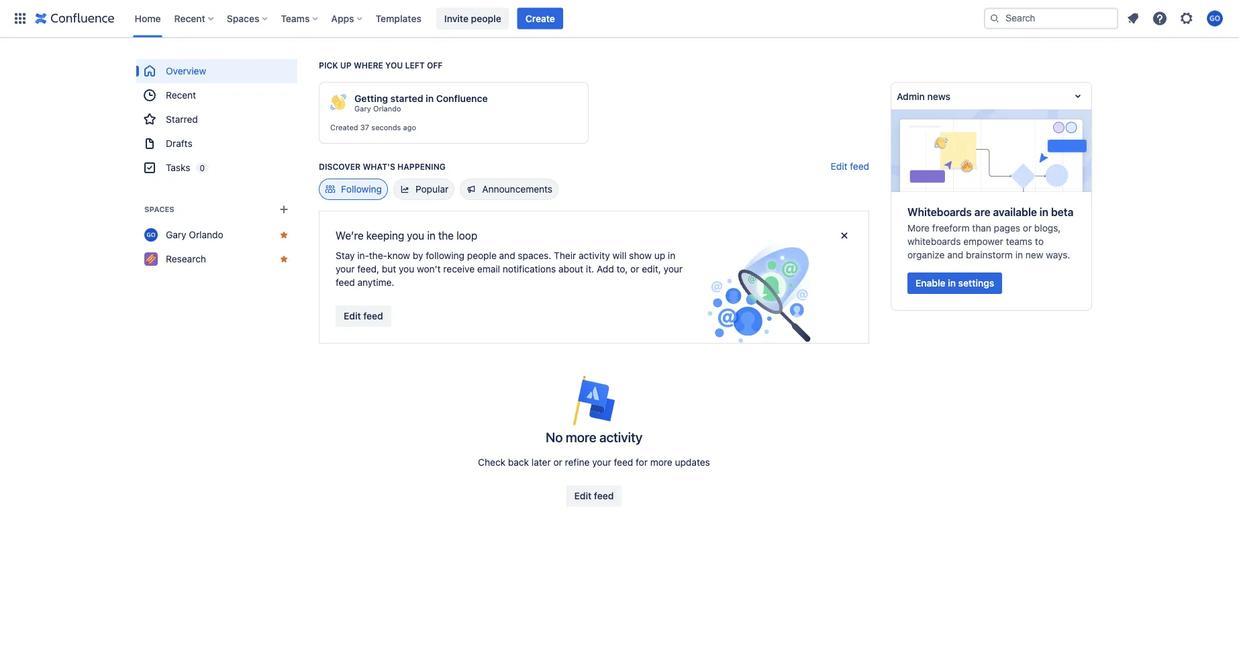 Task type: describe. For each thing, give the bounding box(es) containing it.
for
[[636, 457, 648, 468]]

notification icon image
[[1126, 10, 1142, 27]]

1 vertical spatial edit feed button
[[336, 306, 391, 327]]

whiteboards
[[908, 236, 962, 247]]

but
[[382, 264, 396, 275]]

updates
[[675, 457, 711, 468]]

feed,
[[358, 264, 380, 275]]

recent inside dropdown button
[[174, 13, 205, 24]]

or inside stay in-the-know by following people and spaces. their activity will show up in your feed, but you won't receive email notifications about it. add to, or edit, your feed anytime.
[[631, 264, 640, 275]]

enable
[[916, 278, 946, 289]]

whiteboards are available in beta more freeform than pages or blogs, whiteboards empower teams to organize and brainstorm in new ways.
[[908, 206, 1074, 261]]

in-
[[357, 250, 369, 261]]

anytime.
[[358, 277, 395, 288]]

tasks
[[166, 162, 190, 173]]

1 vertical spatial spaces
[[144, 205, 175, 214]]

popular button
[[394, 179, 455, 200]]

starred link
[[136, 107, 298, 132]]

it.
[[586, 264, 595, 275]]

beta
[[1052, 206, 1074, 219]]

following button
[[319, 179, 388, 200]]

in inside getting started in confluence gary orlando
[[426, 93, 434, 104]]

2 horizontal spatial your
[[664, 264, 683, 275]]

getting
[[355, 93, 388, 104]]

more
[[908, 223, 930, 234]]

settings
[[959, 278, 995, 289]]

keeping
[[366, 229, 404, 242]]

off
[[427, 60, 443, 70]]

receive
[[444, 264, 475, 275]]

home link
[[131, 8, 165, 29]]

overview
[[166, 65, 206, 77]]

available
[[994, 206, 1038, 219]]

their
[[554, 250, 576, 261]]

to,
[[617, 264, 628, 275]]

drafts link
[[136, 132, 298, 156]]

in right enable at the top right
[[949, 278, 956, 289]]

1 vertical spatial gary
[[166, 229, 186, 240]]

spaces inside spaces popup button
[[227, 13, 260, 24]]

1 horizontal spatial edit
[[575, 491, 592, 502]]

ways.
[[1047, 249, 1071, 261]]

enable in settings link
[[908, 273, 1003, 294]]

1 horizontal spatial more
[[651, 457, 673, 468]]

in down the teams
[[1016, 249, 1024, 261]]

1 vertical spatial you
[[407, 229, 425, 242]]

notifications
[[503, 264, 556, 275]]

teams
[[281, 13, 310, 24]]

0 vertical spatial you
[[386, 60, 403, 70]]

close message box image
[[837, 228, 853, 244]]

discover
[[319, 162, 361, 171]]

pick up where you left off
[[319, 60, 443, 70]]

search image
[[990, 13, 1001, 24]]

recent button
[[170, 8, 219, 29]]

will
[[613, 250, 627, 261]]

templates
[[376, 13, 422, 24]]

starred
[[166, 114, 198, 125]]

templates link
[[372, 8, 426, 29]]

feed inside stay in-the-know by following people and spaces. their activity will show up in your feed, but you won't receive email notifications about it. add to, or edit, your feed anytime.
[[336, 277, 355, 288]]

teams button
[[277, 8, 323, 29]]

research
[[166, 254, 206, 265]]

1 vertical spatial gary orlando link
[[136, 223, 298, 247]]

blogs,
[[1035, 223, 1062, 234]]

seconds
[[372, 123, 401, 132]]

created 37 seconds ago
[[330, 123, 416, 132]]

following
[[341, 184, 382, 195]]

people inside stay in-the-know by following people and spaces. their activity will show up in your feed, but you won't receive email notifications about it. add to, or edit, your feed anytime.
[[467, 250, 497, 261]]

teams
[[1007, 236, 1033, 247]]

2 vertical spatial or
[[554, 457, 563, 468]]

1 vertical spatial edit
[[344, 311, 361, 322]]

to
[[1036, 236, 1044, 247]]

people inside invite people button
[[471, 13, 502, 24]]

your profile and preferences image
[[1208, 10, 1224, 27]]

back
[[508, 457, 529, 468]]

about
[[559, 264, 584, 275]]

no
[[546, 429, 563, 445]]

refine
[[565, 457, 590, 468]]

left
[[405, 60, 425, 70]]

admin news
[[897, 91, 951, 102]]

apps button
[[327, 8, 368, 29]]

recent inside group
[[166, 90, 196, 101]]

ago
[[403, 123, 416, 132]]

settings icon image
[[1179, 10, 1196, 27]]

:wave: image
[[330, 94, 347, 110]]

you inside stay in-the-know by following people and spaces. their activity will show up in your feed, but you won't receive email notifications about it. add to, or edit, your feed anytime.
[[399, 264, 415, 275]]

admin news button
[[892, 83, 1092, 109]]

where
[[354, 60, 383, 70]]

help icon image
[[1153, 10, 1169, 27]]

or inside whiteboards are available in beta more freeform than pages or blogs, whiteboards empower teams to organize and brainstorm in new ways.
[[1024, 223, 1032, 234]]

check back later or refine your feed for more updates
[[478, 457, 711, 468]]

popular
[[416, 184, 449, 195]]

check
[[478, 457, 506, 468]]

2 horizontal spatial edit feed
[[831, 161, 870, 172]]

created
[[330, 123, 358, 132]]

0
[[200, 163, 205, 173]]

and inside whiteboards are available in beta more freeform than pages or blogs, whiteboards empower teams to organize and brainstorm in new ways.
[[948, 249, 964, 261]]

no more activity
[[546, 429, 643, 445]]



Task type: locate. For each thing, give the bounding box(es) containing it.
0 horizontal spatial edit feed
[[344, 311, 383, 322]]

in right 'show'
[[668, 250, 676, 261]]

1 horizontal spatial gary
[[355, 104, 371, 113]]

2 horizontal spatial edit
[[831, 161, 848, 172]]

confluence
[[436, 93, 488, 104]]

organize
[[908, 249, 945, 261]]

1 vertical spatial more
[[651, 457, 673, 468]]

group containing overview
[[136, 59, 298, 180]]

happening
[[398, 162, 446, 171]]

0 horizontal spatial orlando
[[189, 229, 224, 240]]

recent link
[[136, 83, 298, 107]]

add
[[597, 264, 614, 275]]

2 horizontal spatial edit feed button
[[831, 160, 870, 173]]

spaces right the recent dropdown button at the top left
[[227, 13, 260, 24]]

gary
[[355, 104, 371, 113], [166, 229, 186, 240]]

banner
[[0, 0, 1240, 38]]

up
[[340, 60, 352, 70], [655, 250, 666, 261]]

gary inside getting started in confluence gary orlando
[[355, 104, 371, 113]]

0 vertical spatial recent
[[174, 13, 205, 24]]

2 vertical spatial you
[[399, 264, 415, 275]]

and up email
[[499, 250, 516, 261]]

or right the to,
[[631, 264, 640, 275]]

later
[[532, 457, 551, 468]]

0 vertical spatial or
[[1024, 223, 1032, 234]]

1 horizontal spatial edit feed
[[575, 491, 614, 502]]

won't
[[417, 264, 441, 275]]

activity up for
[[600, 429, 643, 445]]

0 horizontal spatial spaces
[[144, 205, 175, 214]]

spaces.
[[518, 250, 552, 261]]

stay
[[336, 250, 355, 261]]

than
[[973, 223, 992, 234]]

you
[[386, 60, 403, 70], [407, 229, 425, 242], [399, 264, 415, 275]]

edit feed
[[831, 161, 870, 172], [344, 311, 383, 322], [575, 491, 614, 502]]

your right refine
[[593, 457, 612, 468]]

and inside stay in-the-know by following people and spaces. their activity will show up in your feed, but you won't receive email notifications about it. add to, or edit, your feed anytime.
[[499, 250, 516, 261]]

0 horizontal spatial gary orlando link
[[136, 223, 298, 247]]

new
[[1026, 249, 1044, 261]]

create a space image
[[276, 202, 292, 218]]

0 vertical spatial orlando
[[373, 104, 401, 113]]

up up edit,
[[655, 250, 666, 261]]

know
[[388, 250, 410, 261]]

:wave: image
[[330, 94, 347, 110]]

invite people
[[445, 13, 502, 24]]

your right edit,
[[664, 264, 683, 275]]

the-
[[369, 250, 388, 261]]

create
[[526, 13, 555, 24]]

orlando inside getting started in confluence gary orlando
[[373, 104, 401, 113]]

freeform
[[933, 223, 970, 234]]

gary orlando link up created 37 seconds ago
[[355, 104, 401, 114]]

1 horizontal spatial or
[[631, 264, 640, 275]]

your down the stay
[[336, 264, 355, 275]]

0 horizontal spatial gary
[[166, 229, 186, 240]]

news
[[928, 91, 951, 102]]

Search field
[[985, 8, 1119, 29]]

people
[[471, 13, 502, 24], [467, 250, 497, 261]]

recent up starred
[[166, 90, 196, 101]]

spaces button
[[223, 8, 273, 29]]

spaces up gary orlando
[[144, 205, 175, 214]]

started
[[391, 93, 423, 104]]

invite
[[445, 13, 469, 24]]

0 vertical spatial edit
[[831, 161, 848, 172]]

people right 'invite'
[[471, 13, 502, 24]]

you down the know on the top of page
[[399, 264, 415, 275]]

1 vertical spatial recent
[[166, 90, 196, 101]]

pick
[[319, 60, 338, 70]]

1 vertical spatial orlando
[[189, 229, 224, 240]]

spaces
[[227, 13, 260, 24], [144, 205, 175, 214]]

whiteboards
[[908, 206, 973, 219]]

0 vertical spatial up
[[340, 60, 352, 70]]

in left the at top
[[427, 229, 436, 242]]

2 vertical spatial edit feed
[[575, 491, 614, 502]]

1 vertical spatial activity
[[600, 429, 643, 445]]

0 vertical spatial activity
[[579, 250, 610, 261]]

appswitcher icon image
[[12, 10, 28, 27]]

discover what's happening
[[319, 162, 446, 171]]

0 vertical spatial more
[[566, 429, 597, 445]]

0 horizontal spatial and
[[499, 250, 516, 261]]

2 horizontal spatial or
[[1024, 223, 1032, 234]]

you up the by
[[407, 229, 425, 242]]

or up the teams
[[1024, 223, 1032, 234]]

brainstorm
[[967, 249, 1014, 261]]

1 horizontal spatial spaces
[[227, 13, 260, 24]]

loop
[[457, 229, 478, 242]]

activity inside stay in-the-know by following people and spaces. their activity will show up in your feed, but you won't receive email notifications about it. add to, or edit, your feed anytime.
[[579, 250, 610, 261]]

1 horizontal spatial up
[[655, 250, 666, 261]]

gary down getting
[[355, 104, 371, 113]]

0 vertical spatial gary orlando link
[[355, 104, 401, 114]]

pages
[[995, 223, 1021, 234]]

invite people button
[[437, 8, 510, 29]]

more up refine
[[566, 429, 597, 445]]

up inside stay in-the-know by following people and spaces. their activity will show up in your feed, but you won't receive email notifications about it. add to, or edit, your feed anytime.
[[655, 250, 666, 261]]

are
[[975, 206, 991, 219]]

1 vertical spatial edit feed
[[344, 311, 383, 322]]

and
[[948, 249, 964, 261], [499, 250, 516, 261]]

or right later
[[554, 457, 563, 468]]

recent
[[174, 13, 205, 24], [166, 90, 196, 101]]

1 horizontal spatial your
[[593, 457, 612, 468]]

unstar this space image
[[279, 254, 289, 265]]

in right started
[[426, 93, 434, 104]]

unstar this space image
[[279, 230, 289, 240]]

up right pick
[[340, 60, 352, 70]]

1 vertical spatial people
[[467, 250, 497, 261]]

0 vertical spatial people
[[471, 13, 502, 24]]

by
[[413, 250, 423, 261]]

announcements
[[482, 184, 553, 195]]

we're
[[336, 229, 364, 242]]

37
[[361, 123, 370, 132]]

group
[[136, 59, 298, 180]]

gary up research
[[166, 229, 186, 240]]

0 vertical spatial edit feed
[[831, 161, 870, 172]]

people up email
[[467, 250, 497, 261]]

confluence image
[[35, 10, 115, 27], [35, 10, 115, 27]]

create link
[[518, 8, 563, 29]]

enable in settings
[[916, 278, 995, 289]]

orlando
[[373, 104, 401, 113], [189, 229, 224, 240]]

show
[[629, 250, 652, 261]]

in up the blogs,
[[1040, 206, 1049, 219]]

stay in-the-know by following people and spaces. their activity will show up in your feed, but you won't receive email notifications about it. add to, or edit, your feed anytime.
[[336, 250, 683, 288]]

empower
[[964, 236, 1004, 247]]

1 horizontal spatial gary orlando link
[[355, 104, 401, 114]]

edit,
[[642, 264, 661, 275]]

1 horizontal spatial orlando
[[373, 104, 401, 113]]

more right for
[[651, 457, 673, 468]]

0 horizontal spatial edit feed button
[[336, 306, 391, 327]]

orlando up seconds
[[373, 104, 401, 113]]

home
[[135, 13, 161, 24]]

and down whiteboards
[[948, 249, 964, 261]]

1 horizontal spatial edit feed button
[[567, 486, 622, 507]]

gary orlando
[[166, 229, 224, 240]]

in inside stay in-the-know by following people and spaces. their activity will show up in your feed, but you won't receive email notifications about it. add to, or edit, your feed anytime.
[[668, 250, 676, 261]]

what's
[[363, 162, 396, 171]]

drafts
[[166, 138, 193, 149]]

announcements button
[[460, 179, 559, 200]]

0 vertical spatial spaces
[[227, 13, 260, 24]]

recent right 'home'
[[174, 13, 205, 24]]

research link
[[136, 247, 298, 271]]

apps
[[331, 13, 354, 24]]

0 horizontal spatial your
[[336, 264, 355, 275]]

0 vertical spatial gary
[[355, 104, 371, 113]]

the
[[439, 229, 454, 242]]

1 vertical spatial up
[[655, 250, 666, 261]]

activity up it. at the top left of the page
[[579, 250, 610, 261]]

following
[[426, 250, 465, 261]]

orlando up research link
[[189, 229, 224, 240]]

0 horizontal spatial edit
[[344, 311, 361, 322]]

global element
[[8, 0, 982, 37]]

or
[[1024, 223, 1032, 234], [631, 264, 640, 275], [554, 457, 563, 468]]

0 horizontal spatial more
[[566, 429, 597, 445]]

we're keeping you in the loop
[[336, 229, 478, 242]]

1 horizontal spatial and
[[948, 249, 964, 261]]

getting started in confluence gary orlando
[[355, 93, 488, 113]]

0 horizontal spatial or
[[554, 457, 563, 468]]

1 vertical spatial or
[[631, 264, 640, 275]]

0 horizontal spatial up
[[340, 60, 352, 70]]

2 vertical spatial edit feed button
[[567, 486, 622, 507]]

your
[[336, 264, 355, 275], [664, 264, 683, 275], [593, 457, 612, 468]]

0 vertical spatial edit feed button
[[831, 160, 870, 173]]

2 vertical spatial edit
[[575, 491, 592, 502]]

you left left
[[386, 60, 403, 70]]

edit
[[831, 161, 848, 172], [344, 311, 361, 322], [575, 491, 592, 502]]

more
[[566, 429, 597, 445], [651, 457, 673, 468]]

admin
[[897, 91, 926, 102]]

gary orlando link up research
[[136, 223, 298, 247]]

banner containing home
[[0, 0, 1240, 38]]

email
[[477, 264, 500, 275]]



Task type: vqa. For each thing, say whether or not it's contained in the screenshot.
Create link
yes



